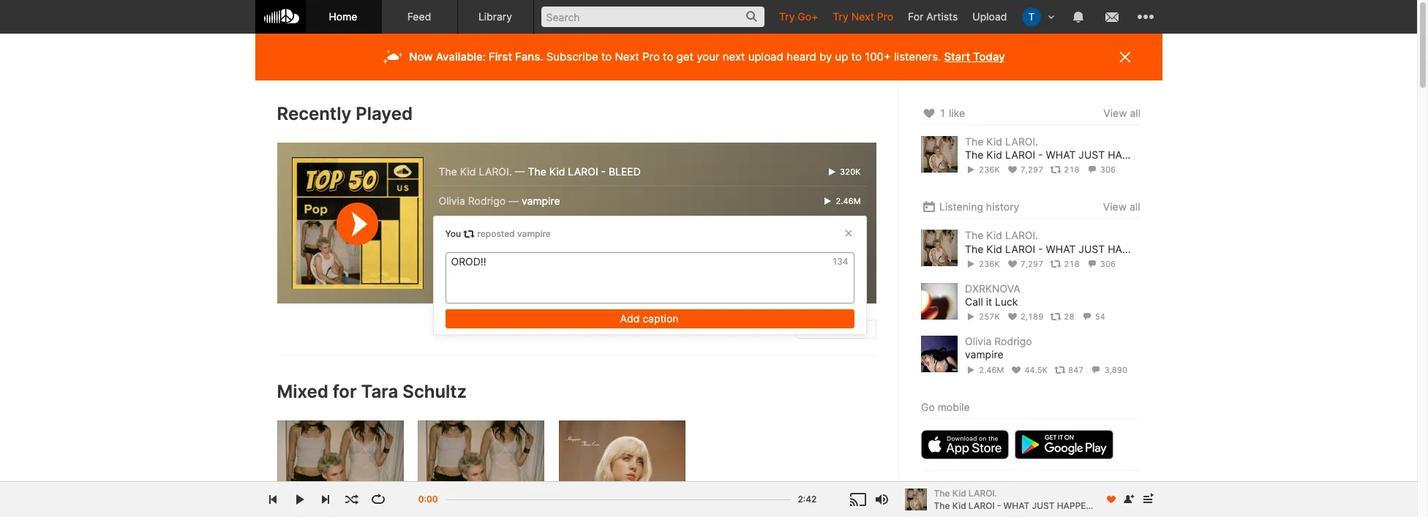 Task type: locate. For each thing, give the bounding box(es) containing it.
pro left for
[[877, 10, 894, 23]]

charts link
[[1067, 491, 1095, 502]]

feed
[[407, 10, 431, 23]]

to right the up
[[852, 50, 862, 64]]

1 horizontal spatial olivia
[[965, 335, 991, 348]]

cookie up charts link
[[1059, 479, 1089, 490]]

like
[[949, 107, 965, 119]]

1 vertical spatial view all
[[1103, 201, 1140, 213]]

olivia up you at the left top of page
[[439, 195, 465, 207]]

go inside "link"
[[804, 323, 818, 335]]

1 vertical spatial 218 link
[[1050, 259, 1080, 269]]

0 horizontal spatial olivia
[[439, 195, 465, 207]]

1 horizontal spatial pro
[[877, 10, 894, 23]]

1 vertical spatial next
[[615, 50, 639, 64]]

view for history
[[1103, 201, 1127, 213]]

imprint link
[[921, 491, 951, 502]]

—
[[515, 165, 525, 178], [509, 195, 519, 207], [497, 224, 507, 236], [515, 253, 525, 266], [472, 282, 482, 295]]

1 horizontal spatial rodrigo
[[994, 335, 1032, 348]]

it down dxrknova link
[[986, 296, 992, 308]]

0 vertical spatial view
[[1103, 107, 1127, 119]]

tara
[[361, 381, 398, 403]]

1 7,297 from the top
[[1020, 165, 1043, 175]]

go
[[804, 323, 818, 335], [921, 401, 935, 413]]

artists
[[927, 10, 958, 23]]

1 218 from the top
[[1064, 165, 1080, 175]]

0 vertical spatial rodrigo
[[468, 195, 506, 207]]

236k up 'listening history'
[[979, 165, 1000, 175]]

go left mobile
[[921, 401, 935, 413]]

call
[[510, 224, 528, 236], [965, 296, 983, 308]]

0 horizontal spatial it
[[531, 224, 537, 236]]

2 306 from the top
[[1100, 259, 1116, 269]]

the kid laroi - what just happened element for 1st 218 link from the bottom
[[921, 230, 958, 267]]

the kid laroi - what just happened element left privacy link
[[905, 489, 927, 511]]

next
[[852, 10, 874, 23], [615, 50, 639, 64]]

to left playlist
[[821, 323, 831, 335]]

blog
[[1039, 491, 1057, 502]]

next
[[723, 50, 745, 64]]

laroi for the bottom the kid laroi. link
[[969, 500, 995, 511]]

0 vertical spatial view all
[[1103, 107, 1140, 119]]

257k down call it luck link
[[979, 312, 1000, 322]]

to inside "link"
[[821, 323, 831, 335]]

rodrigo inside olivia rodrigo vampire
[[994, 335, 1032, 348]]

2 view from the top
[[1103, 201, 1127, 213]]

next down search search box
[[615, 50, 639, 64]]

1 horizontal spatial try
[[833, 10, 849, 23]]

add
[[620, 312, 640, 325]]

schultz
[[403, 381, 467, 403]]

1 vertical spatial it
[[986, 296, 992, 308]]

recently played
[[277, 103, 413, 124]]

1 vertical spatial 2.46m
[[979, 365, 1004, 375]]

it right reposted
[[531, 224, 537, 236]]

0 vertical spatial 218 link
[[1050, 165, 1080, 175]]

1 vertical spatial call
[[965, 296, 983, 308]]

caption text text field
[[445, 252, 854, 304]]

1 7,297 link from the top
[[1006, 165, 1043, 175]]

1 vertical spatial rodrigo
[[994, 335, 1032, 348]]

remaining letters progress bar
[[833, 255, 848, 269]]

progress bar
[[445, 492, 791, 517]]

1 horizontal spatial dxrknova
[[965, 282, 1020, 295]]

daily mix 2 element
[[559, 421, 686, 517]]

0 horizontal spatial luck
[[540, 224, 563, 236]]

1 306 link from the top
[[1086, 165, 1116, 175]]

all for 1 like
[[1130, 107, 1140, 119]]

236k up 285k
[[838, 254, 861, 265]]

mixed
[[277, 381, 328, 403]]

2.46m down vampire 'link'
[[979, 365, 1004, 375]]

rodrigo up dxrknova       — call it luck
[[468, 195, 506, 207]]

cookie policy link
[[993, 479, 1050, 490]]

vampire inside olivia rodrigo vampire
[[965, 349, 1003, 361]]

0 vertical spatial 306 link
[[1086, 165, 1116, 175]]

the kid laroi - what just happened link for first 218 link from the top of the page
[[965, 149, 1163, 162]]

2 try from the left
[[833, 10, 849, 23]]

2 vertical spatial vampire
[[965, 349, 1003, 361]]

0 horizontal spatial cookie
[[993, 479, 1023, 490]]

236k up dxrknova link
[[979, 259, 1000, 269]]

to
[[601, 50, 612, 64], [663, 50, 674, 64], [852, 50, 862, 64], [821, 323, 831, 335]]

1 vertical spatial go
[[921, 401, 935, 413]]

306 link
[[1086, 165, 1116, 175], [1086, 259, 1116, 269]]

daily mix 1 element
[[418, 421, 545, 517]]

vampire right reposted
[[517, 228, 551, 239]]

1 horizontal spatial it
[[986, 296, 992, 308]]

luck
[[540, 224, 563, 236], [995, 296, 1018, 308]]

rodrigo down 2,189 "link"
[[994, 335, 1032, 348]]

1 horizontal spatial go
[[921, 401, 935, 413]]

home link
[[306, 0, 382, 34]]

1 horizontal spatial next
[[852, 10, 874, 23]]

7,297 link for 1st 218 link from the bottom
[[1006, 259, 1043, 269]]

1 vertical spatial 218
[[1064, 259, 1080, 269]]

call down dxrknova link
[[965, 296, 983, 308]]

view
[[1103, 107, 1127, 119], [1103, 201, 1127, 213]]

2 view all from the top
[[1103, 201, 1140, 213]]

heard
[[787, 50, 817, 64]]

2:42
[[798, 494, 817, 505]]

7,297 link up history
[[1006, 165, 1043, 175]]

the kid laroi. link for 7,297 link for 1st 218 link from the bottom
[[965, 229, 1038, 242]]

1 vertical spatial all
[[1130, 201, 1140, 213]]

1 vertical spatial view
[[1103, 201, 1127, 213]]

just
[[1079, 149, 1105, 161], [1079, 243, 1105, 255], [642, 253, 668, 266], [1032, 500, 1055, 511]]

vampire link
[[965, 349, 1003, 362]]

happened
[[1108, 149, 1163, 161], [1108, 243, 1163, 255], [671, 253, 726, 266], [1057, 500, 1105, 511]]

1 vertical spatial the kid laroi - what just happened element
[[921, 230, 958, 267]]

0 vertical spatial call
[[510, 224, 528, 236]]

1 view from the top
[[1103, 107, 1127, 119]]

0 vertical spatial 257k
[[838, 225, 861, 235]]

1 vertical spatial the kid laroi. the kid laroi - what just happened
[[965, 229, 1163, 255]]

track stats element containing 2.46m
[[965, 362, 1140, 378]]

pro left get
[[643, 50, 660, 64]]

7,297
[[1020, 165, 1043, 175], [1020, 259, 1043, 269]]

calendar image
[[921, 199, 936, 216]]

3 track stats element from the top
[[965, 309, 1140, 325]]

the kid laroi - what just happened element
[[921, 136, 958, 173], [921, 230, 958, 267], [905, 489, 927, 511]]

0 vertical spatial vampire
[[522, 195, 560, 207]]

0 vertical spatial olivia
[[439, 195, 465, 207]]

track stats element for dxrknova link
[[965, 309, 1140, 325]]

what for the kid laroi. link corresponding to first 218 link from the top of the page 7,297 link
[[1046, 149, 1076, 161]]

listening
[[939, 201, 983, 213]]

0 vertical spatial 2.46m
[[834, 196, 861, 206]]

luck inside dxrknova call it luck
[[995, 296, 1018, 308]]

2 306 link from the top
[[1086, 259, 1116, 269]]

— down olivia rodrigo       — vampire
[[497, 224, 507, 236]]

start today link
[[944, 50, 1005, 64]]

all for listening history
[[1130, 201, 1140, 213]]

2 all from the top
[[1130, 201, 1140, 213]]

olivia inside olivia rodrigo vampire
[[965, 335, 991, 348]]

1 horizontal spatial cookie
[[1059, 479, 1089, 490]]

bleed
[[609, 165, 641, 178]]

the kid laroi. the kid laroi - what just happened for 1st 218 link from the bottom
[[965, 229, 1163, 255]]

dxrknova       — call it luck
[[439, 224, 563, 236]]

⁃ up artist resources link
[[986, 479, 991, 490]]

0 vertical spatial all
[[1130, 107, 1140, 119]]

1 horizontal spatial 257k
[[979, 312, 1000, 322]]

1 vertical spatial 7,297 link
[[1006, 259, 1043, 269]]

306
[[1100, 165, 1116, 175], [1100, 259, 1116, 269]]

1 view all from the top
[[1103, 107, 1140, 119]]

olivia for olivia rodrigo       — vampire
[[439, 195, 465, 207]]

0 vertical spatial pro
[[877, 10, 894, 23]]

1 vertical spatial 306
[[1100, 259, 1116, 269]]

0 vertical spatial 306
[[1100, 165, 1116, 175]]

track stats element
[[965, 162, 1140, 178], [965, 256, 1140, 272], [965, 309, 1140, 325], [965, 362, 1140, 378]]

None search field
[[534, 0, 772, 33]]

0 horizontal spatial 2.46m
[[834, 196, 861, 206]]

vampire down olivia rodrigo link on the bottom right
[[965, 349, 1003, 361]]

1 vertical spatial pro
[[643, 50, 660, 64]]

laroi. for the kid laroi. link related to 7,297 link for 1st 218 link from the bottom
[[1005, 229, 1038, 242]]

call down olivia rodrigo       — vampire
[[510, 224, 528, 236]]

the kid laroi - what just happened link
[[965, 149, 1163, 162], [965, 243, 1163, 256], [934, 499, 1105, 513]]

1 vertical spatial dxrknova
[[965, 282, 1020, 295]]

0 vertical spatial 7,297
[[1020, 165, 1043, 175]]

44.5k
[[1024, 365, 1048, 375]]

1 vertical spatial 7,297
[[1020, 259, 1043, 269]]

2.46m
[[834, 196, 861, 206], [979, 365, 1004, 375]]

next up 100+
[[852, 10, 874, 23]]

0 vertical spatial the kid laroi. link
[[965, 135, 1038, 148]]

2,189 link
[[1006, 312, 1043, 322]]

your
[[697, 50, 720, 64]]

1 vertical spatial 257k
[[979, 312, 1000, 322]]

0 vertical spatial go
[[804, 323, 818, 335]]

try right go+
[[833, 10, 849, 23]]

mc4d
[[439, 282, 469, 295]]

the kid laroi. link
[[965, 135, 1038, 148], [965, 229, 1038, 242], [934, 487, 1097, 500]]

view all
[[1103, 107, 1140, 119], [1103, 201, 1140, 213]]

pro
[[877, 10, 894, 23], [643, 50, 660, 64]]

- for the kid laroi. link related to 7,297 link for 1st 218 link from the bottom
[[1038, 243, 1043, 255]]

call inside dxrknova call it luck
[[965, 296, 983, 308]]

1 vertical spatial luck
[[995, 296, 1018, 308]]

1 horizontal spatial call
[[965, 296, 983, 308]]

go to playlist link
[[796, 320, 876, 339]]

0 vertical spatial the kid laroi. the kid laroi - what just happened
[[965, 135, 1163, 161]]

1 horizontal spatial 2.46m
[[979, 365, 1004, 375]]

rodrigo for vampire
[[994, 335, 1032, 348]]

0 horizontal spatial 257k
[[838, 225, 861, 235]]

go to playlist
[[804, 323, 868, 335]]

laroi
[[1005, 149, 1035, 161], [568, 165, 598, 178], [1005, 243, 1035, 255], [568, 253, 598, 266], [969, 500, 995, 511]]

view for like
[[1103, 107, 1127, 119]]

the kid laroi - what just happened element for first 218 link from the top of the page
[[921, 136, 958, 173]]

2 7,297 link from the top
[[1006, 259, 1043, 269]]

caption
[[643, 312, 679, 325]]

0 horizontal spatial dxrknova
[[439, 224, 494, 236]]

playlist
[[834, 323, 868, 335]]

by
[[820, 50, 832, 64]]

7,297 for first 218 link from the top of the page 7,297 link
[[1020, 165, 1043, 175]]

view all for 1 like
[[1103, 107, 1140, 119]]

7,297 link up dxrknova link
[[1006, 259, 1043, 269]]

to left get
[[663, 50, 674, 64]]

1 vertical spatial the kid laroi - what just happened link
[[965, 243, 1163, 256]]

all
[[1130, 107, 1140, 119], [1130, 201, 1140, 213]]

try for try go+
[[779, 10, 795, 23]]

try next pro link
[[826, 0, 901, 33]]

0 vertical spatial it
[[531, 224, 537, 236]]

laroi.
[[1005, 135, 1038, 148], [479, 165, 512, 178], [1005, 229, 1038, 242], [479, 253, 512, 266], [969, 488, 997, 499]]

try left go+
[[779, 10, 795, 23]]

0 vertical spatial dxrknova
[[439, 224, 494, 236]]

2 7,297 from the top
[[1020, 259, 1043, 269]]

0 horizontal spatial rodrigo
[[468, 195, 506, 207]]

manager
[[1091, 479, 1128, 490]]

2 218 from the top
[[1064, 259, 1080, 269]]

what for the kid laroi. link related to 7,297 link for 1st 218 link from the bottom
[[1046, 243, 1076, 255]]

the kid laroi - what just happened element down 1
[[921, 136, 958, 173]]

the kid laroi. link for first 218 link from the top of the page 7,297 link
[[965, 135, 1038, 148]]

0 vertical spatial the kid laroi - what just happened element
[[921, 136, 958, 173]]

vampire element
[[921, 336, 958, 373]]

dxrknova down olivia rodrigo       — vampire
[[439, 224, 494, 236]]

rodrigo for —
[[468, 195, 506, 207]]

go left playlist
[[804, 323, 818, 335]]

⁃ right manager
[[1130, 479, 1135, 490]]

try
[[779, 10, 795, 23], [833, 10, 849, 23]]

1 218 link from the top
[[1050, 165, 1080, 175]]

1 vertical spatial olivia
[[965, 335, 991, 348]]

2 vertical spatial the kid laroi. the kid laroi - what just happened
[[934, 488, 1105, 511]]

luck down dxrknova link
[[995, 296, 1018, 308]]

1 vertical spatial the kid laroi. link
[[965, 229, 1038, 242]]

rodrigo
[[468, 195, 506, 207], [994, 335, 1032, 348]]

0 vertical spatial 7,297 link
[[1006, 165, 1043, 175]]

1 track stats element from the top
[[965, 162, 1140, 178]]

track stats element containing 257k
[[965, 309, 1140, 325]]

4 track stats element from the top
[[965, 362, 1140, 378]]

what
[[1046, 149, 1076, 161], [1046, 243, 1076, 255], [609, 253, 639, 266], [1004, 500, 1030, 511]]

vampire down the kid laroi.       — the kid laroi - bleed
[[522, 195, 560, 207]]

dxrknova
[[439, 224, 494, 236], [965, 282, 1020, 295]]

1 all from the top
[[1130, 107, 1140, 119]]

olivia
[[439, 195, 465, 207], [965, 335, 991, 348]]

dxrknova for —
[[439, 224, 494, 236]]

olivia up vampire 'link'
[[965, 335, 991, 348]]

the kid laroi - what just happened element down calendar image in the top of the page
[[921, 230, 958, 267]]

cookie
[[993, 479, 1023, 490], [1059, 479, 1089, 490]]

1 vertical spatial 306 link
[[1086, 259, 1116, 269]]

0 horizontal spatial try
[[779, 10, 795, 23]]

luck up "the kid laroi.       — the kid laroi - what just happened"
[[540, 224, 563, 236]]

— right "mc4d" at left
[[472, 282, 482, 295]]

847 link
[[1054, 365, 1084, 375]]

view all for listening history
[[1103, 201, 1140, 213]]

0 vertical spatial 218
[[1064, 165, 1080, 175]]

⁃
[[946, 479, 951, 490], [986, 479, 991, 490], [1052, 479, 1057, 490], [1130, 479, 1135, 490], [953, 491, 958, 502], [1032, 491, 1036, 502], [1060, 491, 1064, 502]]

the kid laroi - what just happened link for 1st 218 link from the bottom
[[965, 243, 1163, 256]]

1 try from the left
[[779, 10, 795, 23]]

257k up 134
[[838, 225, 861, 235]]

cookie up "resources"
[[993, 479, 1023, 490]]

0 horizontal spatial go
[[804, 323, 818, 335]]

the kid laroi. the kid laroi - what just happened for first 218 link from the top of the page
[[965, 135, 1163, 161]]

1 horizontal spatial luck
[[995, 296, 1018, 308]]

⁃ right legal link
[[946, 479, 951, 490]]

2 track stats element from the top
[[965, 256, 1140, 272]]

0 vertical spatial the kid laroi - what just happened link
[[965, 149, 1163, 162]]

2.46m down 320k
[[834, 196, 861, 206]]

dxrknova up call it luck link
[[965, 282, 1020, 295]]

236k
[[979, 165, 1000, 175], [838, 254, 861, 265], [979, 259, 1000, 269]]



Task type: vqa. For each thing, say whether or not it's contained in the screenshot.


Task type: describe. For each thing, give the bounding box(es) containing it.
call it luck link
[[965, 296, 1018, 309]]

to right the subscribe
[[601, 50, 612, 64]]

track stats element for the kid laroi. link related to 7,297 link for 1st 218 link from the bottom
[[965, 256, 1140, 272]]

privacy
[[953, 479, 984, 490]]

1 vertical spatial vampire
[[517, 228, 551, 239]]

try go+
[[779, 10, 818, 23]]

2 vertical spatial the kid laroi - what just happened link
[[934, 499, 1105, 513]]

28
[[1064, 312, 1074, 322]]

now
[[409, 50, 433, 64]]

the kid laroi.       — the kid laroi - what just happened
[[439, 253, 726, 266]]

mixed for tara schultz
[[277, 381, 467, 403]]

try for try next pro
[[833, 10, 849, 23]]

legal
[[921, 479, 944, 490]]

library
[[478, 10, 512, 23]]

1 306 from the top
[[1100, 165, 1116, 175]]

reposted
[[477, 228, 515, 239]]

olivia for olivia rodrigo vampire
[[965, 335, 991, 348]]

home
[[329, 10, 357, 23]]

54
[[1095, 312, 1105, 322]]

2,189
[[1020, 312, 1043, 322]]

listening history
[[939, 201, 1019, 213]]

laroi. for the kid laroi. link corresponding to first 218 link from the top of the page 7,297 link
[[1005, 135, 1038, 148]]

- for the bottom the kid laroi. link
[[997, 500, 1001, 511]]

0 vertical spatial next
[[852, 10, 874, 23]]

cookie manager link
[[1059, 479, 1128, 490]]

257k inside track stats 'element'
[[979, 312, 1000, 322]]

your super mix element
[[277, 421, 404, 517]]

go mobile
[[921, 401, 970, 413]]

7,297 for 7,297 link for 1st 218 link from the bottom
[[1020, 259, 1043, 269]]

next up image
[[1139, 491, 1157, 509]]

134
[[833, 256, 848, 267]]

2 vertical spatial the kid laroi - what just happened element
[[905, 489, 927, 511]]

what for the bottom the kid laroi. link
[[1004, 500, 1030, 511]]

— up dxrknova       — call it luck
[[509, 195, 519, 207]]

track stats element for the kid laroi. link corresponding to first 218 link from the top of the page 7,297 link
[[965, 162, 1140, 178]]

— up olivia rodrigo       — vampire
[[515, 165, 525, 178]]

try next pro
[[833, 10, 894, 23]]

320k
[[838, 167, 861, 177]]

upload
[[973, 10, 1007, 23]]

44.5k link
[[1010, 365, 1048, 375]]

artist
[[960, 491, 983, 502]]

306 link for 1st 218 link from the bottom
[[1086, 259, 1116, 269]]

charts
[[1067, 491, 1095, 502]]

legal ⁃ privacy ⁃ cookie policy ⁃ cookie manager ⁃ imprint ⁃ artist resources ⁃ blog ⁃ charts
[[921, 479, 1135, 502]]

upload link
[[965, 0, 1015, 33]]

Search search field
[[541, 7, 765, 27]]

mobile
[[938, 401, 970, 413]]

0 horizontal spatial call
[[510, 224, 528, 236]]

laroi for the kid laroi. link related to 7,297 link for 1st 218 link from the bottom
[[1005, 243, 1035, 255]]

for
[[333, 381, 357, 403]]

first
[[489, 50, 512, 64]]

now available: first fans. subscribe to next pro to get your next upload heard by up to 100+ listeners. start today
[[409, 50, 1005, 64]]

7,297 link for first 218 link from the top of the page
[[1006, 165, 1043, 175]]

you
[[445, 228, 461, 239]]

the kid laroi.       — the kid laroi - bleed
[[439, 165, 641, 178]]

policy
[[1025, 479, 1050, 490]]

get
[[677, 50, 694, 64]]

3,890 link
[[1090, 365, 1127, 375]]

100+
[[865, 50, 891, 64]]

go for go mobile
[[921, 401, 935, 413]]

- for the kid laroi. link corresponding to first 218 link from the top of the page 7,297 link
[[1038, 149, 1043, 161]]

2 218 link from the top
[[1050, 259, 1080, 269]]

tara schultz's avatar element
[[1022, 7, 1041, 26]]

olivia rodrigo vampire
[[965, 335, 1032, 361]]

54 link
[[1081, 312, 1105, 322]]

olivia rodrigo link
[[965, 335, 1032, 348]]

library link
[[458, 0, 534, 34]]

start
[[944, 50, 970, 64]]

pro inside try next pro link
[[877, 10, 894, 23]]

add caption button
[[445, 310, 854, 329]]

3,890
[[1104, 365, 1127, 375]]

feed link
[[382, 0, 458, 34]]

for
[[908, 10, 924, 23]]

artist resources link
[[960, 491, 1029, 502]]

try go+ link
[[772, 0, 826, 33]]

upload
[[748, 50, 784, 64]]

recently
[[277, 103, 352, 124]]

218 for first 218 link from the top of the page
[[1064, 165, 1080, 175]]

⁃ up blog
[[1052, 479, 1057, 490]]

available:
[[436, 50, 486, 64]]

reposted vampire
[[475, 228, 551, 239]]

285k
[[838, 284, 861, 294]]

0 vertical spatial luck
[[540, 224, 563, 236]]

history
[[986, 201, 1019, 213]]

subscribe
[[546, 50, 598, 64]]

like image
[[921, 105, 936, 122]]

legal link
[[921, 479, 944, 490]]

listeners.
[[894, 50, 941, 64]]

laroi. for the bottom the kid laroi. link
[[969, 488, 997, 499]]

for artists link
[[901, 0, 965, 33]]

⁃ right blog
[[1060, 491, 1064, 502]]

1
[[939, 107, 946, 119]]

go for go to playlist
[[804, 323, 818, 335]]

⁃ left artist
[[953, 491, 958, 502]]

call it luck element
[[921, 283, 958, 320]]

28 link
[[1050, 312, 1074, 322]]

blog link
[[1039, 491, 1057, 502]]

add caption
[[620, 312, 679, 325]]

2 cookie from the left
[[1059, 479, 1089, 490]]

go+
[[798, 10, 818, 23]]

847
[[1068, 365, 1084, 375]]

mc4d       —
[[439, 282, 485, 295]]

218 for 1st 218 link from the bottom
[[1064, 259, 1080, 269]]

0 horizontal spatial next
[[615, 50, 639, 64]]

played
[[356, 103, 413, 124]]

imprint
[[921, 491, 951, 502]]

it inside dxrknova call it luck
[[986, 296, 992, 308]]

2 vertical spatial the kid laroi. link
[[934, 487, 1097, 500]]

laroi for the kid laroi. link corresponding to first 218 link from the top of the page 7,297 link
[[1005, 149, 1035, 161]]

0 horizontal spatial pro
[[643, 50, 660, 64]]

306 link for first 218 link from the top of the page
[[1086, 165, 1116, 175]]

dxrknova call it luck
[[965, 282, 1020, 308]]

olivia rodrigo       — vampire
[[439, 195, 560, 207]]

dxrknova link
[[965, 282, 1020, 295]]

today
[[973, 50, 1005, 64]]

track stats element for olivia rodrigo link on the bottom right
[[965, 362, 1140, 378]]

— down 'reposted vampire'
[[515, 253, 525, 266]]

1 cookie from the left
[[993, 479, 1023, 490]]

privacy link
[[953, 479, 984, 490]]

⁃ down policy on the right bottom
[[1032, 491, 1036, 502]]

fans.
[[515, 50, 543, 64]]

up
[[835, 50, 848, 64]]

pop element
[[292, 157, 423, 289]]

dxrknova for call
[[965, 282, 1020, 295]]

1 like
[[939, 107, 965, 119]]

0:00
[[418, 494, 438, 505]]



